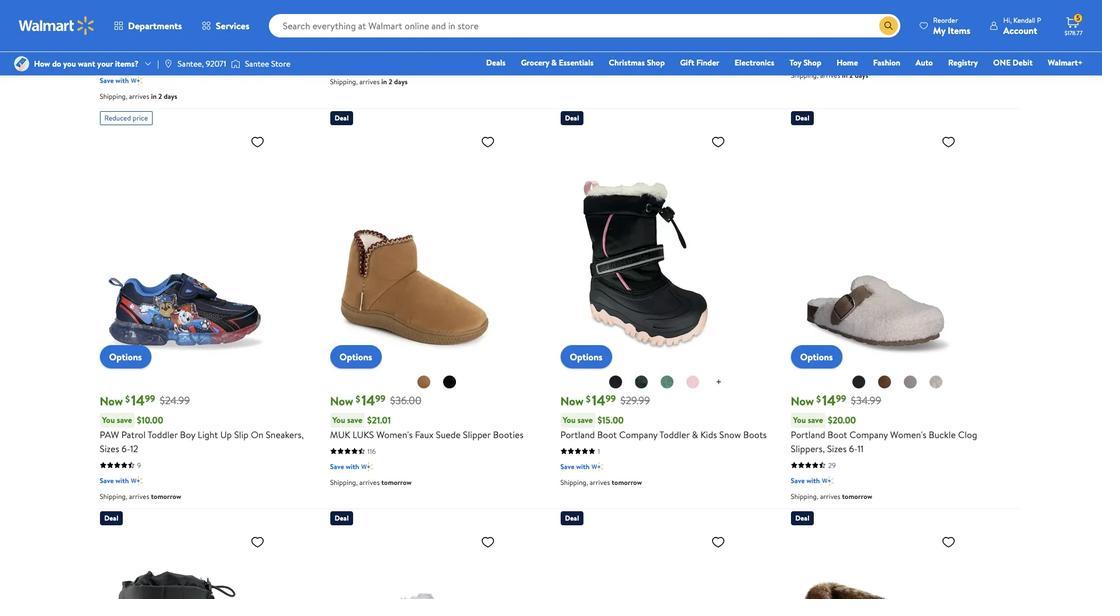 Task type: vqa. For each thing, say whether or not it's contained in the screenshot.
For for Women's Slippers，Open Toe Slippers for Womem， Cozy Plush Bedroom Shoes，Indoor， Outdoor， Size：US 8.5-9.5（White）
yes



Task type: locate. For each thing, give the bounding box(es) containing it.
walmart plus image
[[823, 54, 834, 65], [131, 75, 143, 86], [592, 461, 604, 472]]

sizes up 29
[[828, 442, 847, 455]]

walmart+ link
[[1043, 56, 1089, 69]]

0 horizontal spatial indoor
[[189, 28, 216, 41]]

for up the 'fuzzy'
[[213, 14, 225, 27]]

shoes up |
[[149, 42, 173, 55]]

indoor down elasitc
[[445, 13, 472, 26]]

3 now from the left
[[561, 393, 584, 409]]

womem，
[[730, 0, 773, 6]]

14 for now $ 14 99 $34.99
[[823, 390, 836, 410]]

up
[[220, 428, 232, 441]]

1 horizontal spatial shop
[[804, 57, 822, 68]]

99 up "$20.00"
[[836, 392, 847, 405]]

now for now $ 14 99 $36.00
[[330, 393, 354, 409]]

2 portland from the left
[[791, 428, 826, 441]]

company inside you save $20.00 portland boot company women's buckle clog slippers, sizes 6-11
[[850, 428, 889, 441]]

women's down "$21.01"
[[377, 428, 413, 441]]

slippers inside women's slippers，open toe slippers for womem， cozy plush bedroom shoes，indoor， outdoor， size：us 8.5-9.5（white）
[[682, 0, 714, 6]]

14 up $10.00
[[131, 390, 145, 410]]

now inside now $ 14 99 $24.99
[[100, 393, 123, 409]]

1 horizontal spatial for
[[716, 0, 728, 6]]

portland for now $ 14 99 $34.99
[[791, 428, 826, 441]]

slip inside the you save $10.00 paw patrol toddler boy light up slip on sneakers, sizes 6-12
[[234, 428, 249, 441]]

sizes down paw
[[100, 442, 119, 455]]

walmart plus image down 29
[[823, 475, 834, 487]]

now for now $ 14 99 $29.99
[[561, 393, 584, 409]]

1 horizontal spatial shoes
[[419, 13, 443, 26]]

1 portland from the left
[[561, 428, 595, 441]]

items
[[948, 24, 971, 37]]

 image for how do you want your items?
[[14, 56, 29, 71]]

shipping, arrives in 2 days for lankey smiley face slippers for women men anti- slip soft plush comfy indoor fuzzy slippers couple style home shoes
[[100, 91, 177, 101]]

6- down patrol
[[122, 442, 130, 455]]

add to favorites list, portland boot company women's buckle clog slippers, sizes 6-11 image
[[942, 134, 956, 149]]

walmart plus image
[[362, 60, 373, 72], [362, 461, 373, 472], [131, 475, 143, 487], [823, 475, 834, 487]]

save inside the you save $10.00 paw patrol toddler boy light up slip on sneakers, sizes 6-12
[[117, 414, 132, 426]]

company up 11
[[850, 428, 889, 441]]

women's inside women's slippers，open toe slippers for womem， cozy plush bedroom shoes，indoor， outdoor， size：us 8.5-9.5（white）
[[561, 0, 597, 6]]

anti- up couple
[[281, 14, 301, 27]]

$ inside now $ 14 99 $29.99
[[586, 392, 591, 405]]

1 horizontal spatial plush
[[583, 7, 605, 20]]

6-
[[122, 442, 130, 455], [849, 442, 858, 455]]

options for now $ 14 99 $29.99
[[570, 350, 603, 363]]

p
[[1038, 15, 1042, 25]]

portland boot company women's buckle clog slippers, sizes 6-11 image
[[791, 130, 961, 359]]

anti- inside "cloud slide sandal for women and men, bathroom shower slippers, eva anti-slip quick drying shower shoes, cushioned thick sole, black"
[[877, 7, 898, 20]]

shoes down the boys
[[419, 13, 443, 26]]

1 horizontal spatial toddler
[[380, 0, 410, 12]]

toddler down $10.00
[[148, 428, 178, 441]]

slip inside "cloud slide sandal for women and men, bathroom shower slippers, eva anti-slip quick drying shower shoes, cushioned thick sole, black"
[[898, 7, 912, 20]]

christmas
[[609, 57, 645, 68]]

portland down now $ 14 99 $29.99
[[561, 428, 595, 441]]

1 horizontal spatial &
[[692, 428, 699, 441]]

slippers for boys
[[434, 0, 465, 12]]

options link for now $ 14 99 $34.99
[[791, 345, 843, 368]]

2 down |
[[158, 91, 162, 101]]

us
[[387, 27, 398, 40]]

walmart plus image down 120
[[131, 75, 143, 86]]

3 $ from the left
[[586, 392, 591, 405]]

walmart plus image right toy shop
[[823, 54, 834, 65]]

2 vertical spatial walmart plus image
[[592, 461, 604, 472]]

you for now $ 14 99 $36.00
[[333, 414, 345, 426]]

1 horizontal spatial boot
[[828, 428, 848, 441]]

2
[[619, 55, 623, 65], [850, 70, 854, 80], [389, 76, 393, 86], [158, 91, 162, 101]]

services
[[216, 19, 250, 32]]

4 options from the left
[[801, 350, 834, 363]]

departments button
[[104, 12, 192, 40]]

suede
[[436, 428, 461, 441]]

you up paw
[[102, 414, 115, 426]]

now inside now $ 14 99 $36.00
[[330, 393, 354, 409]]

options up now $ 14 99 $34.99
[[801, 350, 834, 363]]

anti- up search icon
[[877, 7, 898, 20]]

$ up patrol
[[125, 392, 130, 405]]

auto link
[[911, 56, 939, 69]]

$20.00
[[828, 414, 857, 427]]

boots
[[744, 428, 767, 441]]

1 you from the left
[[102, 414, 115, 426]]

2 horizontal spatial toddler
[[660, 428, 690, 441]]

shoes，indoor，
[[647, 7, 716, 20]]

0 horizontal spatial women's
[[377, 428, 413, 441]]

clear search field text image
[[866, 21, 875, 30]]

save inside you save $21.01 muk luks women's faux suede slipper booties
[[347, 414, 363, 426]]

indoor left the 'fuzzy'
[[189, 28, 216, 41]]

tomorrow for now $ 14 99 $36.00
[[382, 477, 412, 487]]

shop inside 'christmas shop' 'link'
[[647, 57, 665, 68]]

boot down "$20.00"
[[828, 428, 848, 441]]

shipping, arrives in 2 days down home link
[[791, 70, 869, 80]]

in for homehot toddler boys slippers elasitc heel memory foam house shoes indoor outdoor dark blue size 9 10 us
[[382, 76, 387, 86]]

walmart plus image down 1
[[592, 461, 604, 472]]

home down soft
[[122, 42, 147, 55]]

plush down smiley
[[136, 28, 157, 41]]

0 vertical spatial indoor
[[445, 13, 472, 26]]

& left 'kids'
[[692, 428, 699, 441]]

now inside now $ 14 99 $29.99
[[561, 393, 584, 409]]

99 inside now $ 14 99 $24.99
[[145, 392, 155, 405]]

$ inside now $ 14 99 $34.99
[[817, 392, 822, 405]]

9
[[368, 27, 374, 40], [137, 460, 141, 470]]

paw patrol toddler boy light up winter snow boots, sizes 7-12 image
[[561, 530, 730, 599]]

toddler up house
[[380, 0, 410, 12]]

santee,
[[178, 58, 204, 70]]

0 horizontal spatial toddler
[[148, 428, 178, 441]]

99 inside now $ 14 99 $36.00
[[375, 392, 386, 405]]

toddler left 'kids'
[[660, 428, 690, 441]]

options link up now $ 14 99 $24.99
[[100, 345, 151, 368]]

bedroom
[[607, 7, 644, 20]]

you down now $ 14 99 $29.99
[[563, 414, 576, 426]]

1 vertical spatial indoor
[[189, 28, 216, 41]]

with
[[807, 54, 820, 64], [346, 61, 359, 71], [115, 75, 129, 85], [346, 461, 359, 471], [577, 461, 590, 471], [115, 475, 129, 485], [807, 475, 820, 485]]

1 6- from the left
[[122, 442, 130, 455]]

shop right toy
[[804, 57, 822, 68]]

0 horizontal spatial home
[[122, 42, 147, 55]]

$15.00
[[598, 414, 624, 427]]

fashion link
[[869, 56, 906, 69]]

options up now $ 14 99 $24.99
[[109, 350, 142, 363]]

1 horizontal spatial indoor
[[445, 13, 472, 26]]

$ for now $ 14 99 $36.00
[[356, 392, 361, 405]]

1 sizes from the left
[[100, 442, 119, 455]]

save for now $ 14 99 $29.99
[[578, 414, 593, 426]]

slippers inside homehot toddler boys slippers elasitc heel memory foam house shoes indoor outdoor dark blue size 9 10 us
[[434, 0, 465, 12]]

1 shop from the left
[[647, 57, 665, 68]]

finder
[[697, 57, 720, 68]]

99 for now $ 14 99 $34.99
[[836, 392, 847, 405]]

Walmart Site-Wide search field
[[269, 14, 901, 37]]

plush
[[583, 7, 605, 20], [136, 28, 157, 41]]

company
[[620, 428, 658, 441], [850, 428, 889, 441]]

add to favorites list, portland boot company toddler & boys snow boots image
[[251, 534, 265, 549]]

price
[[133, 113, 148, 123]]

women's up cozy
[[561, 0, 597, 6]]

company for now $ 14 99 $29.99
[[620, 428, 658, 441]]

christmas shop
[[609, 57, 665, 68]]

0 horizontal spatial company
[[620, 428, 658, 441]]

slip up the "sole,"
[[898, 7, 912, 20]]

2 now from the left
[[330, 393, 354, 409]]

shipping, arrives in 2 days down 129
[[330, 76, 408, 86]]

save left "$20.00"
[[808, 414, 824, 426]]

1 14 from the left
[[131, 390, 145, 410]]

you inside you save $21.01 muk luks women's faux suede slipper booties
[[333, 414, 345, 426]]

essentials
[[559, 57, 594, 68]]

slippers up comfy
[[179, 14, 211, 27]]

you up muk
[[333, 414, 345, 426]]

options link up now $ 14 99 $36.00
[[330, 345, 382, 368]]

1 horizontal spatial home
[[837, 57, 859, 68]]

arrives down 29
[[821, 491, 841, 501]]

hi,
[[1004, 15, 1012, 25]]

sizes
[[100, 442, 119, 455], [828, 442, 847, 455]]

2 for lankey smiley face slippers for women men anti- slip soft plush comfy indoor fuzzy slippers couple style home shoes
[[158, 91, 162, 101]]

women up search icon
[[882, 0, 913, 6]]

women inside "cloud slide sandal for women and men, bathroom shower slippers, eva anti-slip quick drying shower shoes, cushioned thick sole, black"
[[882, 0, 913, 6]]

walmart plus image down 116
[[362, 461, 373, 472]]

$ left $34.99
[[817, 392, 822, 405]]

1 99 from the left
[[145, 392, 155, 405]]

1 horizontal spatial women's
[[561, 0, 597, 6]]

1 vertical spatial women
[[228, 14, 259, 27]]

$
[[125, 392, 130, 405], [356, 392, 361, 405], [586, 392, 591, 405], [817, 392, 822, 405]]

1 $ from the left
[[125, 392, 130, 405]]

company down $15.00
[[620, 428, 658, 441]]

for for women's slippers，open toe slippers for womem， cozy plush bedroom shoes，indoor， outdoor， size：us 8.5-9.5（white）
[[716, 0, 728, 6]]

shipping, arrives in 2 days up price
[[100, 91, 177, 101]]

1 boot from the left
[[598, 428, 617, 441]]

boot inside you save $15.00 portland boot company toddler & kids snow boots
[[598, 428, 617, 441]]

auto
[[916, 57, 934, 68]]

4 now from the left
[[791, 393, 815, 409]]

2 horizontal spatial for
[[868, 0, 880, 6]]

$10.00
[[137, 414, 163, 427]]

for for lankey smiley face slippers for women men anti- slip soft plush comfy indoor fuzzy slippers couple style home shoes
[[213, 14, 225, 27]]

1 horizontal spatial  image
[[164, 59, 173, 68]]

slip up style
[[100, 28, 114, 41]]

6- down "$20.00"
[[849, 442, 858, 455]]

 image for santee, 92071
[[164, 59, 173, 68]]

santee
[[245, 58, 269, 70]]

gift finder
[[681, 57, 720, 68]]

1 vertical spatial slip
[[100, 28, 114, 41]]

4 you from the left
[[794, 414, 806, 426]]

 image
[[14, 56, 29, 71], [164, 59, 173, 68]]

company for now $ 14 99 $34.99
[[850, 428, 889, 441]]

1 vertical spatial home
[[837, 57, 859, 68]]

arrives up price
[[129, 91, 149, 101]]

shipping, arrives tomorrow down 1
[[561, 477, 642, 487]]

slippers
[[434, 0, 465, 12], [682, 0, 714, 6], [179, 14, 211, 27], [242, 28, 274, 41]]

3 you from the left
[[563, 414, 576, 426]]

portland inside you save $15.00 portland boot company toddler & kids snow boots
[[561, 428, 595, 441]]

shop
[[647, 57, 665, 68], [804, 57, 822, 68]]

tomorrow
[[382, 477, 412, 487], [612, 477, 642, 487], [151, 491, 181, 501], [843, 491, 873, 501]]

toddler inside the you save $10.00 paw patrol toddler boy light up slip on sneakers, sizes 6-12
[[148, 428, 178, 441]]

shipping, arrives tomorrow for now $ 14 99 $29.99
[[561, 477, 642, 487]]

2 options from the left
[[340, 350, 372, 363]]

shipping, arrives tomorrow down 12
[[100, 491, 181, 501]]

shearling image
[[929, 375, 943, 389]]

0 vertical spatial shoes
[[419, 13, 443, 26]]

1 vertical spatial shoes
[[149, 42, 173, 55]]

portland boot company toddler & kids snow boots image
[[561, 130, 730, 359]]

$ up luks
[[356, 392, 361, 405]]

& right grocery
[[552, 57, 557, 68]]

shop for toy shop
[[804, 57, 822, 68]]

quick
[[914, 7, 938, 20]]

1 horizontal spatial slip
[[234, 428, 249, 441]]

home down cushioned at the right of page
[[837, 57, 859, 68]]

save inside you save $15.00 portland boot company toddler & kids snow boots
[[578, 414, 593, 426]]

3 options from the left
[[570, 350, 603, 363]]

save up luks
[[347, 414, 363, 426]]

women's slippers，open toe slippers for womem， cozy plush bedroom shoes，indoor， outdoor， size：us 8.5-9.5（white）
[[561, 0, 773, 34]]

 image
[[231, 58, 240, 70]]

2 company from the left
[[850, 428, 889, 441]]

2 options link from the left
[[330, 345, 382, 368]]

boot inside you save $20.00 portland boot company women's buckle clog slippers, sizes 6-11
[[828, 428, 848, 441]]

0 horizontal spatial 9
[[137, 460, 141, 470]]

you save $10.00 paw patrol toddler boy light up slip on sneakers, sizes 6-12
[[100, 414, 304, 455]]

shop for christmas shop
[[647, 57, 665, 68]]

0 vertical spatial women
[[882, 0, 913, 6]]

2 horizontal spatial walmart plus image
[[823, 54, 834, 65]]

9 down 12
[[137, 460, 141, 470]]

2 boot from the left
[[828, 428, 848, 441]]

4 14 from the left
[[823, 390, 836, 410]]

you
[[63, 58, 76, 70]]

14 for now $ 14 99 $29.99
[[592, 390, 606, 410]]

2 horizontal spatial women's
[[891, 428, 927, 441]]

arrives down 1
[[590, 477, 610, 487]]

slip inside lankey smiley face slippers for women men anti- slip soft plush comfy indoor fuzzy slippers couple style home shoes
[[100, 28, 114, 41]]

face
[[158, 14, 177, 27]]

kendall
[[1014, 15, 1036, 25]]

women's inside you save $20.00 portland boot company women's buckle clog slippers, sizes 6-11
[[891, 428, 927, 441]]

4 99 from the left
[[836, 392, 847, 405]]

shipping, arrives tomorrow down 29
[[791, 491, 873, 501]]

0 horizontal spatial 6-
[[122, 442, 130, 455]]

shipping, arrives in 2 days down 8.5-
[[561, 55, 638, 65]]

14
[[131, 390, 145, 410], [362, 390, 375, 410], [592, 390, 606, 410], [823, 390, 836, 410]]

you
[[102, 414, 115, 426], [333, 414, 345, 426], [563, 414, 576, 426], [794, 414, 806, 426]]

0 horizontal spatial plush
[[136, 28, 157, 41]]

1 vertical spatial 9
[[137, 460, 141, 470]]

0 horizontal spatial  image
[[14, 56, 29, 71]]

slip right up
[[234, 428, 249, 441]]

for inside women's slippers，open toe slippers for womem， cozy plush bedroom shoes，indoor， outdoor， size：us 8.5-9.5（white）
[[716, 0, 728, 6]]

tomorrow for now $ 14 99 $24.99
[[151, 491, 181, 501]]

1 horizontal spatial 6-
[[849, 442, 858, 455]]

shipping, arrives tomorrow
[[330, 477, 412, 487], [561, 477, 642, 487], [100, 491, 181, 501], [791, 491, 873, 501]]

2 horizontal spatial slip
[[898, 7, 912, 20]]

black camo image
[[635, 375, 649, 389]]

shipping, arrives in 2 days for cloud slide sandal for women and men, bathroom shower slippers, eva anti-slip quick drying shower shoes, cushioned thick sole, black
[[791, 70, 869, 80]]

booties
[[493, 428, 524, 441]]

1 vertical spatial &
[[692, 428, 699, 441]]

shipping, arrives tomorrow for now $ 14 99 $34.99
[[791, 491, 873, 501]]

blue
[[330, 27, 348, 40]]

1 options link from the left
[[100, 345, 151, 368]]

shop right christmas
[[647, 57, 665, 68]]

2 down home link
[[850, 70, 854, 80]]

14 for now $ 14 99 $36.00
[[362, 390, 375, 410]]

0 horizontal spatial &
[[552, 57, 557, 68]]

homehot toddler boys slippers elasitc heel memory foam house shoes indoor outdoor dark blue size 9 10 us
[[330, 0, 531, 40]]

indoor inside homehot toddler boys slippers elasitc heel memory foam house shoes indoor outdoor dark blue size 9 10 us
[[445, 13, 472, 26]]

options up now $ 14 99 $36.00
[[340, 350, 372, 363]]

add to favorites list, isotoner women's memory foam microsuede nelly moc bootie slippers image
[[942, 534, 956, 549]]

3 14 from the left
[[592, 390, 606, 410]]

slide
[[818, 0, 837, 6]]

you for now $ 14 99 $24.99
[[102, 414, 115, 426]]

2 6- from the left
[[849, 442, 858, 455]]

slip
[[898, 7, 912, 20], [100, 28, 114, 41], [234, 428, 249, 441]]

buckle
[[929, 428, 956, 441]]

arrives down 12
[[129, 491, 149, 501]]

options link up now $ 14 99 $34.99
[[791, 345, 843, 368]]

you inside the you save $10.00 paw patrol toddler boy light up slip on sneakers, sizes 6-12
[[102, 414, 115, 426]]

one debit
[[994, 57, 1033, 68]]

company inside you save $15.00 portland boot company toddler & kids snow boots
[[620, 428, 658, 441]]

portland inside you save $20.00 portland boot company women's buckle clog slippers, sizes 6-11
[[791, 428, 826, 441]]

for inside "cloud slide sandal for women and men, bathroom shower slippers, eva anti-slip quick drying shower shoes, cushioned thick sole, black"
[[868, 0, 880, 6]]

ebony image
[[443, 375, 457, 389]]

save up patrol
[[117, 414, 132, 426]]

2 down us
[[389, 76, 393, 86]]

electronics
[[735, 57, 775, 68]]

save inside you save $20.00 portland boot company women's buckle clog slippers, sizes 6-11
[[808, 414, 824, 426]]

women's left buckle
[[891, 428, 927, 441]]

0 horizontal spatial boot
[[598, 428, 617, 441]]

for inside lankey smiley face slippers for women men anti- slip soft plush comfy indoor fuzzy slippers couple style home shoes
[[213, 14, 225, 27]]

1 horizontal spatial sizes
[[828, 442, 847, 455]]

drying
[[941, 7, 968, 20]]

save left $15.00
[[578, 414, 593, 426]]

$ for now $ 14 99 $24.99
[[125, 392, 130, 405]]

soft
[[116, 28, 134, 41]]

add to favorites list, paw patrol toddler boy light up slip on sneakers, sizes 6-12 image
[[251, 134, 265, 149]]

black image
[[852, 375, 866, 389]]

2 vertical spatial slip
[[234, 428, 249, 441]]

cozy
[[561, 7, 581, 20]]

add to favorites list, muk luks women's faux suede slipper booties image
[[481, 134, 495, 149]]

you inside you save $20.00 portland boot company women's buckle clog slippers, sizes 6-11
[[794, 414, 806, 426]]

4 save from the left
[[808, 414, 824, 426]]

99
[[145, 392, 155, 405], [375, 392, 386, 405], [606, 392, 616, 405], [836, 392, 847, 405]]

you up slippers,
[[794, 414, 806, 426]]

2 you from the left
[[333, 414, 345, 426]]

save
[[791, 54, 805, 64], [330, 61, 344, 71], [100, 75, 114, 85], [330, 461, 344, 471], [561, 461, 575, 471], [100, 475, 114, 485], [791, 475, 805, 485]]

14 up $15.00
[[592, 390, 606, 410]]

slippers,
[[822, 7, 855, 20]]

2 $ from the left
[[356, 392, 361, 405]]

0 horizontal spatial walmart plus image
[[131, 75, 143, 86]]

0 horizontal spatial sizes
[[100, 442, 119, 455]]

sole,
[[888, 21, 907, 34]]

walmart plus image down 12
[[131, 475, 143, 487]]

99 up $10.00
[[145, 392, 155, 405]]

&
[[552, 57, 557, 68], [692, 428, 699, 441]]

0 horizontal spatial women
[[228, 14, 259, 27]]

options up now $ 14 99 $29.99
[[570, 350, 603, 363]]

 image left how
[[14, 56, 29, 71]]

shipping, arrives tomorrow down 116
[[330, 477, 412, 487]]

0 horizontal spatial anti-
[[281, 14, 301, 27]]

boot for now $ 14 99 $34.99
[[828, 428, 848, 441]]

14 up "$21.01"
[[362, 390, 375, 410]]

walmart plus image for now $ 14 99 $34.99
[[823, 475, 834, 487]]

0 vertical spatial slip
[[898, 7, 912, 20]]

1 vertical spatial plush
[[136, 28, 157, 41]]

1 horizontal spatial company
[[850, 428, 889, 441]]

 image right |
[[164, 59, 173, 68]]

0 horizontal spatial for
[[213, 14, 225, 27]]

0 horizontal spatial portland
[[561, 428, 595, 441]]

99 for now $ 14 99 $24.99
[[145, 392, 155, 405]]

indoor inside lankey smiley face slippers for women men anti- slip soft plush comfy indoor fuzzy slippers couple style home shoes
[[189, 28, 216, 41]]

you for now $ 14 99 $34.99
[[794, 414, 806, 426]]

christmas shop link
[[604, 56, 671, 69]]

1 save from the left
[[117, 414, 132, 426]]

arrives down 116
[[360, 477, 380, 487]]

0 vertical spatial 9
[[368, 27, 374, 40]]

2 99 from the left
[[375, 392, 386, 405]]

3 save from the left
[[578, 414, 593, 426]]

women up the 'fuzzy'
[[228, 14, 259, 27]]

1 vertical spatial walmart plus image
[[131, 75, 143, 86]]

portland
[[561, 428, 595, 441], [791, 428, 826, 441]]

1 horizontal spatial portland
[[791, 428, 826, 441]]

2 sizes from the left
[[828, 442, 847, 455]]

days for lankey smiley face slippers for women men anti- slip soft plush comfy indoor fuzzy slippers couple style home shoes
[[164, 91, 177, 101]]

99 down black / pink icon
[[606, 392, 616, 405]]

99 up "$21.01"
[[375, 392, 386, 405]]

$ left the $29.99
[[586, 392, 591, 405]]

0 vertical spatial home
[[122, 42, 147, 55]]

4 $ from the left
[[817, 392, 822, 405]]

for up eva
[[868, 0, 880, 6]]

gray image
[[904, 375, 918, 389]]

2 save from the left
[[347, 414, 363, 426]]

you inside you save $15.00 portland boot company toddler & kids snow boots
[[563, 414, 576, 426]]

3 options link from the left
[[561, 345, 612, 368]]

for up the outdoor，
[[716, 0, 728, 6]]

9 left 10
[[368, 27, 374, 40]]

99 inside now $ 14 99 $29.99
[[606, 392, 616, 405]]

0 horizontal spatial shop
[[647, 57, 665, 68]]

slippers right the boys
[[434, 0, 465, 12]]

portland up slippers,
[[791, 428, 826, 441]]

walmart plus image for now $ 14 99 $24.99
[[131, 475, 143, 487]]

0 vertical spatial walmart plus image
[[823, 54, 834, 65]]

walmart image
[[19, 16, 95, 35]]

3 99 from the left
[[606, 392, 616, 405]]

0 vertical spatial &
[[552, 57, 557, 68]]

options link up black / pink icon
[[561, 345, 612, 368]]

2 14 from the left
[[362, 390, 375, 410]]

plush up 8.5-
[[583, 7, 605, 20]]

99 inside now $ 14 99 $34.99
[[836, 392, 847, 405]]

slippers for toe
[[682, 0, 714, 6]]

boot down $15.00
[[598, 428, 617, 441]]

slippers up shoes，indoor，
[[682, 0, 714, 6]]

1 horizontal spatial women
[[882, 0, 913, 6]]

$34.99
[[851, 393, 882, 408]]

4 options link from the left
[[791, 345, 843, 368]]

0 horizontal spatial shoes
[[149, 42, 173, 55]]

pastel image
[[686, 375, 700, 389]]

in
[[612, 55, 618, 65], [843, 70, 848, 80], [382, 76, 387, 86], [151, 91, 157, 101]]

2 shop from the left
[[804, 57, 822, 68]]

$ for now $ 14 99 $34.99
[[817, 392, 822, 405]]

grocery
[[521, 57, 550, 68]]

Search search field
[[269, 14, 901, 37]]

0 vertical spatial plush
[[583, 7, 605, 20]]

1 horizontal spatial 9
[[368, 27, 374, 40]]

gift finder link
[[675, 56, 725, 69]]

1 options from the left
[[109, 350, 142, 363]]

shoes
[[419, 13, 443, 26], [149, 42, 173, 55]]

boot for now $ 14 99 $29.99
[[598, 428, 617, 441]]

now inside now $ 14 99 $34.99
[[791, 393, 815, 409]]

$ inside now $ 14 99 $24.99
[[125, 392, 130, 405]]

+
[[716, 375, 722, 389]]

women's
[[561, 0, 597, 6], [377, 428, 413, 441], [891, 428, 927, 441]]

reduced
[[104, 113, 131, 123]]

shop inside toy shop link
[[804, 57, 822, 68]]

1 company from the left
[[620, 428, 658, 441]]

$ inside now $ 14 99 $36.00
[[356, 392, 361, 405]]

1 now from the left
[[100, 393, 123, 409]]

faux
[[415, 428, 434, 441]]

save with
[[791, 54, 820, 64], [330, 61, 359, 71], [100, 75, 129, 85], [330, 461, 359, 471], [561, 461, 590, 471], [100, 475, 129, 485], [791, 475, 820, 485]]

0 horizontal spatial slip
[[100, 28, 114, 41]]

items?
[[115, 58, 139, 70]]

1 horizontal spatial anti-
[[877, 7, 898, 20]]



Task type: describe. For each thing, give the bounding box(es) containing it.
heel
[[496, 0, 515, 12]]

options link for now $ 14 99 $36.00
[[330, 345, 382, 368]]

outdoor
[[474, 13, 509, 26]]

slippers down men
[[242, 28, 274, 41]]

sneakers,
[[266, 428, 304, 441]]

options for now $ 14 99 $36.00
[[340, 350, 372, 363]]

reduced price
[[104, 113, 148, 123]]

options for now $ 14 99 $24.99
[[109, 350, 142, 363]]

2 for cloud slide sandal for women and men, bathroom shower slippers, eva anti-slip quick drying shower shoes, cushioned thick sole, black
[[850, 70, 854, 80]]

12
[[130, 442, 138, 455]]

tomorrow for now $ 14 99 $29.99
[[612, 477, 642, 487]]

search icon image
[[885, 21, 894, 30]]

homehot
[[330, 0, 378, 12]]

in for lankey smiley face slippers for women men anti- slip soft plush comfy indoor fuzzy slippers couple style home shoes
[[151, 91, 157, 101]]

reorder my items
[[934, 15, 971, 37]]

days for cloud slide sandal for women and men, bathroom shower slippers, eva anti-slip quick drying shower shoes, cushioned thick sole, black
[[855, 70, 869, 80]]

arrives down 129
[[360, 76, 380, 86]]

anti- inside lankey smiley face slippers for women men anti- slip soft plush comfy indoor fuzzy slippers couple style home shoes
[[281, 14, 301, 27]]

clog
[[959, 428, 978, 441]]

shipping, arrives tomorrow for now $ 14 99 $36.00
[[330, 477, 412, 487]]

elasitc
[[468, 0, 494, 12]]

paw patrol toddler boy light up slip on sneakers, sizes 6-12 image
[[100, 130, 269, 359]]

toe
[[665, 0, 680, 6]]

days for homehot toddler boys slippers elasitc heel memory foam house shoes indoor outdoor dark blue size 9 10 us
[[394, 76, 408, 86]]

99 for now $ 14 99 $29.99
[[606, 392, 616, 405]]

you for now $ 14 99 $29.99
[[563, 414, 576, 426]]

on
[[251, 428, 264, 441]]

comfy
[[160, 28, 187, 41]]

14 for now $ 14 99 $24.99
[[131, 390, 145, 410]]

walmart plus image down 129
[[362, 60, 373, 72]]

1 horizontal spatial walmart plus image
[[592, 461, 604, 472]]

$178.77
[[1065, 29, 1083, 37]]

8.5-
[[600, 21, 616, 34]]

electronics link
[[730, 56, 780, 69]]

options for now $ 14 99 $34.99
[[801, 350, 834, 363]]

want
[[78, 58, 95, 70]]

walmart plus image for now $ 14 99 $36.00
[[362, 461, 373, 472]]

walmart plus image for home
[[131, 75, 143, 86]]

grocery & essentials link
[[516, 56, 599, 69]]

add to favorites list, portland boot company toddler & kids snow boots image
[[712, 134, 726, 149]]

shipping, arrives tomorrow for now $ 14 99 $24.99
[[100, 491, 181, 501]]

arrives down 8.5-
[[590, 55, 610, 65]]

boys
[[412, 0, 431, 12]]

santee, 92071
[[178, 58, 226, 70]]

10
[[376, 27, 385, 40]]

shower
[[791, 7, 820, 20]]

5
[[1077, 13, 1081, 23]]

cushioned
[[820, 21, 862, 34]]

options link for now $ 14 99 $29.99
[[561, 345, 612, 368]]

plush inside lankey smiley face slippers for women men anti- slip soft plush comfy indoor fuzzy slippers couple style home shoes
[[136, 28, 157, 41]]

toy
[[790, 57, 802, 68]]

& inside you save $15.00 portland boot company toddler & kids snow boots
[[692, 428, 699, 441]]

how
[[34, 58, 50, 70]]

5 $178.77
[[1065, 13, 1083, 37]]

you save $20.00 portland boot company women's buckle clog slippers, sizes 6-11
[[791, 414, 978, 455]]

in for cloud slide sandal for women and men, bathroom shower slippers, eva anti-slip quick drying shower shoes, cushioned thick sole, black
[[843, 70, 848, 80]]

save for now $ 14 99 $24.99
[[117, 414, 132, 426]]

add to favorites list, minnie mouse toddler girl light up winter snow boots, sizes 7-12 image
[[481, 534, 495, 549]]

sizes inside you save $20.00 portland boot company women's buckle clog slippers, sizes 6-11
[[828, 442, 847, 455]]

92071
[[206, 58, 226, 70]]

thick
[[864, 21, 886, 34]]

couple
[[277, 28, 306, 41]]

home link
[[832, 56, 864, 69]]

$36.00
[[390, 393, 422, 408]]

men
[[261, 14, 279, 27]]

muk luks women's faux suede slipper booties image
[[330, 130, 500, 359]]

shoes inside lankey smiley face slippers for women men anti- slip soft plush comfy indoor fuzzy slippers couple style home shoes
[[149, 42, 173, 55]]

$ for now $ 14 99 $29.99
[[586, 392, 591, 405]]

do
[[52, 58, 61, 70]]

6- inside you save $20.00 portland boot company women's buckle clog slippers, sizes 6-11
[[849, 442, 858, 455]]

home inside lankey smiley face slippers for women men anti- slip soft plush comfy indoor fuzzy slippers couple style home shoes
[[122, 42, 147, 55]]

120
[[137, 60, 147, 70]]

shower
[[970, 7, 1000, 20]]

black / pink image
[[609, 375, 623, 389]]

patrol
[[121, 428, 146, 441]]

toddler inside you save $15.00 portland boot company toddler & kids snow boots
[[660, 428, 690, 441]]

tomorrow for now $ 14 99 $34.99
[[843, 491, 873, 501]]

now for now $ 14 99 $34.99
[[791, 393, 815, 409]]

walmart+
[[1049, 57, 1084, 68]]

9.5（white）
[[616, 21, 670, 34]]

$21.01
[[367, 414, 391, 427]]

$29.99
[[621, 393, 651, 408]]

116
[[368, 446, 376, 456]]

men,
[[932, 0, 952, 6]]

muk
[[330, 428, 351, 441]]

minnie mouse toddler girl light up winter snow boots, sizes 7-12 image
[[330, 530, 500, 599]]

you save $21.01 muk luks women's faux suede slipper booties
[[330, 414, 524, 441]]

women's inside you save $21.01 muk luks women's faux suede slipper booties
[[377, 428, 413, 441]]

2 for homehot toddler boys slippers elasitc heel memory foam house shoes indoor outdoor dark blue size 9 10 us
[[389, 76, 393, 86]]

chestnut/shearling image
[[878, 375, 892, 389]]

fuzzy
[[218, 28, 240, 41]]

outdoor，
[[718, 7, 763, 20]]

save for now $ 14 99 $36.00
[[347, 414, 363, 426]]

shoes inside homehot toddler boys slippers elasitc heel memory foam house shoes indoor outdoor dark blue size 9 10 us
[[419, 13, 443, 26]]

cloud slide sandal for women and men, bathroom shower slippers, eva anti-slip quick drying shower shoes, cushioned thick sole, black
[[791, 0, 1000, 34]]

save for now $ 14 99 $34.99
[[808, 414, 824, 426]]

+ button
[[707, 373, 732, 392]]

9 inside homehot toddler boys slippers elasitc heel memory foam house shoes indoor outdoor dark blue size 9 10 us
[[368, 27, 374, 40]]

light
[[198, 428, 218, 441]]

99 for now $ 14 99 $36.00
[[375, 392, 386, 405]]

|
[[157, 58, 159, 70]]

one debit link
[[989, 56, 1039, 69]]

toy shop link
[[785, 56, 827, 69]]

now for now $ 14 99 $24.99
[[100, 393, 123, 409]]

6- inside the you save $10.00 paw patrol toddler boy light up slip on sneakers, sizes 6-12
[[122, 442, 130, 455]]

hi, kendall p account
[[1004, 15, 1042, 37]]

paw
[[100, 428, 119, 441]]

add to favorites list, paw patrol toddler boy light up winter snow boots, sizes 7-12 image
[[712, 534, 726, 549]]

slippers for face
[[179, 14, 211, 27]]

arrives down home link
[[821, 70, 841, 80]]

toy shop
[[790, 57, 822, 68]]

cloud
[[791, 0, 815, 6]]

plush inside women's slippers，open toe slippers for womem， cozy plush bedroom shoes，indoor， outdoor， size：us 8.5-9.5（white）
[[583, 7, 605, 20]]

slippers，open
[[599, 0, 663, 6]]

fashion
[[874, 57, 901, 68]]

canton green image
[[661, 375, 675, 389]]

portland boot company toddler & boys snow boots image
[[100, 530, 269, 599]]

sandal
[[839, 0, 865, 6]]

camel image
[[417, 375, 431, 389]]

sizes inside the you save $10.00 paw patrol toddler boy light up slip on sneakers, sizes 6-12
[[100, 442, 119, 455]]

toddler inside homehot toddler boys slippers elasitc heel memory foam house shoes indoor outdoor dark blue size 9 10 us
[[380, 0, 410, 12]]

walmart plus image for cushioned
[[823, 54, 834, 65]]

now $ 14 99 $34.99
[[791, 390, 882, 410]]

shipping, arrives in 2 days for homehot toddler boys slippers elasitc heel memory foam house shoes indoor outdoor dark blue size 9 10 us
[[330, 76, 408, 86]]

style
[[100, 42, 120, 55]]

deals
[[486, 57, 506, 68]]

and
[[915, 0, 930, 6]]

2 down the 9.5（white）
[[619, 55, 623, 65]]

shoes,
[[791, 21, 817, 34]]

isotoner women's memory foam microsuede nelly moc bootie slippers image
[[791, 530, 961, 599]]

$24.99
[[160, 393, 190, 408]]

foam
[[366, 13, 389, 26]]

reorder
[[934, 15, 959, 25]]

portland for now $ 14 99 $29.99
[[561, 428, 595, 441]]

boy
[[180, 428, 195, 441]]

my
[[934, 24, 946, 37]]

women inside lankey smiley face slippers for women men anti- slip soft plush comfy indoor fuzzy slippers couple style home shoes
[[228, 14, 259, 27]]

dark
[[511, 13, 531, 26]]

size：us
[[561, 21, 598, 34]]

gift
[[681, 57, 695, 68]]

options link for now $ 14 99 $24.99
[[100, 345, 151, 368]]

1
[[598, 446, 600, 456]]



